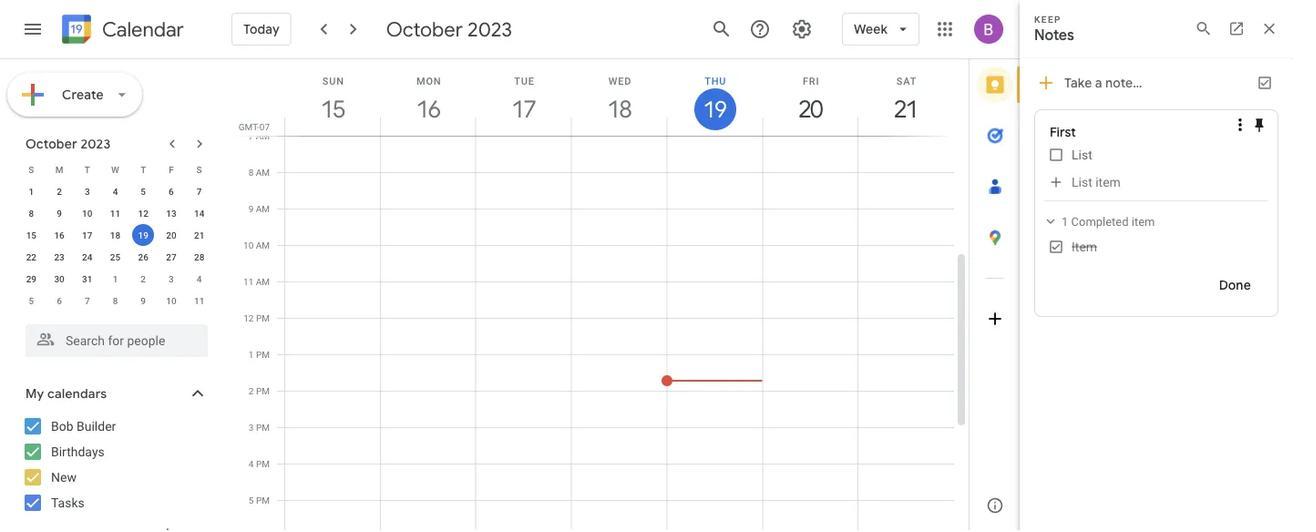 Task type: vqa. For each thing, say whether or not it's contained in the screenshot.


Task type: locate. For each thing, give the bounding box(es) containing it.
wed
[[608, 75, 632, 87]]

19 inside cell
[[138, 230, 148, 241]]

tab list
[[970, 59, 1021, 480]]

0 horizontal spatial 10
[[82, 208, 92, 219]]

0 vertical spatial 15
[[320, 94, 344, 124]]

pm up 1 pm
[[256, 313, 270, 324]]

row
[[17, 159, 213, 180], [17, 180, 213, 202], [17, 202, 213, 224], [17, 224, 213, 246], [17, 246, 213, 268], [17, 268, 213, 290], [17, 290, 213, 312]]

5 pm from the top
[[256, 458, 270, 469]]

2 t from the left
[[140, 164, 146, 175]]

3 down 27 element
[[169, 273, 174, 284]]

row containing 15
[[17, 224, 213, 246]]

1 horizontal spatial 18
[[607, 94, 630, 124]]

2 horizontal spatial 5
[[249, 495, 254, 506]]

29
[[26, 273, 36, 284]]

row containing 22
[[17, 246, 213, 268]]

16 up 23
[[54, 230, 64, 241]]

1 vertical spatial 17
[[82, 230, 92, 241]]

1 horizontal spatial 1
[[113, 273, 118, 284]]

2023 up 17 column header
[[468, 16, 512, 42]]

grid containing 15
[[233, 59, 969, 531]]

pm up 2 pm
[[256, 349, 270, 360]]

november 3 element
[[160, 268, 182, 290]]

october 2023
[[386, 16, 512, 42], [26, 136, 111, 152]]

8
[[248, 167, 254, 178], [29, 208, 34, 219], [113, 295, 118, 306]]

4 row from the top
[[17, 224, 213, 246]]

2 horizontal spatial 9
[[248, 203, 254, 214]]

t left f
[[140, 164, 146, 175]]

21
[[893, 94, 917, 124], [194, 230, 204, 241]]

9 down november 2 element
[[141, 295, 146, 306]]

15 inside the "sun 15"
[[320, 94, 344, 124]]

3 down 2 pm
[[249, 422, 254, 433]]

2023 down create
[[81, 136, 111, 152]]

0 vertical spatial 12
[[138, 208, 148, 219]]

0 horizontal spatial 11
[[110, 208, 120, 219]]

0 horizontal spatial s
[[29, 164, 34, 175]]

2 horizontal spatial 3
[[249, 422, 254, 433]]

9 am
[[248, 203, 270, 214]]

8 inside grid
[[248, 167, 254, 178]]

3 for 3 pm
[[249, 422, 254, 433]]

9 inside grid
[[248, 203, 254, 214]]

am down 8 am at left
[[256, 203, 270, 214]]

0 horizontal spatial 18
[[110, 230, 120, 241]]

calendar heading
[[98, 17, 184, 42]]

2 am from the top
[[256, 167, 270, 178]]

1 horizontal spatial 10
[[166, 295, 176, 306]]

1 inside grid
[[249, 349, 254, 360]]

7 for 7 am
[[248, 130, 254, 141]]

1 vertical spatial 6
[[57, 295, 62, 306]]

0 horizontal spatial 12
[[138, 208, 148, 219]]

21 link
[[885, 88, 927, 130]]

3
[[85, 186, 90, 197], [169, 273, 174, 284], [249, 422, 254, 433]]

4 up 5 pm
[[249, 458, 254, 469]]

0 horizontal spatial 1
[[29, 186, 34, 197]]

1 vertical spatial 7
[[197, 186, 202, 197]]

3 pm
[[249, 422, 270, 433]]

1 vertical spatial 1
[[113, 273, 118, 284]]

0 vertical spatial 20
[[798, 94, 821, 124]]

1 s from the left
[[29, 164, 34, 175]]

8 up 15 element
[[29, 208, 34, 219]]

10 for 10 "element"
[[82, 208, 92, 219]]

thu 19
[[703, 75, 727, 123]]

0 horizontal spatial 19
[[138, 230, 148, 241]]

0 vertical spatial 7
[[248, 130, 254, 141]]

18 element
[[104, 224, 126, 246]]

2 vertical spatial 4
[[249, 458, 254, 469]]

4 am from the top
[[256, 240, 270, 251]]

15 up 22
[[26, 230, 36, 241]]

26
[[138, 252, 148, 262]]

7 row from the top
[[17, 290, 213, 312]]

10 inside grid
[[243, 240, 254, 251]]

19 up '26'
[[138, 230, 148, 241]]

16 column header
[[380, 59, 476, 136]]

0 vertical spatial 4
[[113, 186, 118, 197]]

pm for 12 pm
[[256, 313, 270, 324]]

5 down 29 element
[[29, 295, 34, 306]]

3 pm from the top
[[256, 385, 270, 396]]

8 for 8 am
[[248, 167, 254, 178]]

1 horizontal spatial 16
[[416, 94, 439, 124]]

2 vertical spatial 10
[[166, 295, 176, 306]]

7 inside grid
[[248, 130, 254, 141]]

1 vertical spatial 5
[[29, 295, 34, 306]]

2 vertical spatial 5
[[249, 495, 254, 506]]

october 2023 grid
[[17, 159, 213, 312]]

28 element
[[188, 246, 210, 268]]

0 horizontal spatial 5
[[29, 295, 34, 306]]

2023
[[468, 16, 512, 42], [81, 136, 111, 152]]

1 down '25' element on the left of the page
[[113, 273, 118, 284]]

pm down 2 pm
[[256, 422, 270, 433]]

12 down 11 am
[[244, 313, 254, 324]]

20 down fri
[[798, 94, 821, 124]]

1 horizontal spatial 19
[[703, 95, 725, 123]]

10 inside "element"
[[82, 208, 92, 219]]

0 vertical spatial 8
[[248, 167, 254, 178]]

1 vertical spatial 20
[[166, 230, 176, 241]]

18 down wed
[[607, 94, 630, 124]]

11 inside grid
[[243, 276, 254, 287]]

25
[[110, 252, 120, 262]]

sat 21
[[893, 75, 917, 124]]

17 up 24
[[82, 230, 92, 241]]

1 horizontal spatial 20
[[798, 94, 821, 124]]

5
[[141, 186, 146, 197], [29, 295, 34, 306], [249, 495, 254, 506]]

9 up 10 am
[[248, 203, 254, 214]]

am up 8 am at left
[[256, 130, 270, 141]]

week button
[[842, 7, 919, 51]]

pm up 5 pm
[[256, 458, 270, 469]]

1 pm from the top
[[256, 313, 270, 324]]

2 vertical spatial 7
[[85, 295, 90, 306]]

27
[[166, 252, 176, 262]]

3 am from the top
[[256, 203, 270, 214]]

0 horizontal spatial 20
[[166, 230, 176, 241]]

17 element
[[76, 224, 98, 246]]

0 vertical spatial 18
[[607, 94, 630, 124]]

1 horizontal spatial 9
[[141, 295, 146, 306]]

gmt-
[[239, 121, 260, 132]]

6 down 30 element
[[57, 295, 62, 306]]

1 am from the top
[[256, 130, 270, 141]]

2 horizontal spatial 4
[[249, 458, 254, 469]]

11 down november 4 element
[[194, 295, 204, 306]]

11 am
[[243, 276, 270, 287]]

Search for people text field
[[36, 324, 197, 357]]

s
[[29, 164, 34, 175], [196, 164, 202, 175]]

sun
[[322, 75, 344, 87]]

20 column header
[[762, 59, 859, 136]]

2
[[57, 186, 62, 197], [141, 273, 146, 284], [249, 385, 254, 396]]

sun 15
[[320, 75, 344, 124]]

16 down mon
[[416, 94, 439, 124]]

october
[[386, 16, 463, 42], [26, 136, 77, 152]]

1 vertical spatial 19
[[138, 230, 148, 241]]

0 vertical spatial 17
[[511, 94, 535, 124]]

17 link
[[503, 88, 545, 130]]

11 up 18 element
[[110, 208, 120, 219]]

0 horizontal spatial 2023
[[81, 136, 111, 152]]

october 2023 up mon
[[386, 16, 512, 42]]

30
[[54, 273, 64, 284]]

0 horizontal spatial 17
[[82, 230, 92, 241]]

october 2023 up m
[[26, 136, 111, 152]]

1 down 12 pm
[[249, 349, 254, 360]]

1 vertical spatial 8
[[29, 208, 34, 219]]

2 horizontal spatial 8
[[248, 167, 254, 178]]

0 vertical spatial 21
[[893, 94, 917, 124]]

1 row from the top
[[17, 159, 213, 180]]

13
[[166, 208, 176, 219]]

1 vertical spatial october
[[26, 136, 77, 152]]

19 inside thu 19
[[703, 95, 725, 123]]

31
[[82, 273, 92, 284]]

10 up 11 am
[[243, 240, 254, 251]]

12
[[138, 208, 148, 219], [244, 313, 254, 324]]

1 vertical spatial 4
[[197, 273, 202, 284]]

1 horizontal spatial 3
[[169, 273, 174, 284]]

7 down 31 element
[[85, 295, 90, 306]]

20
[[798, 94, 821, 124], [166, 230, 176, 241]]

pm for 4 pm
[[256, 458, 270, 469]]

november 1 element
[[104, 268, 126, 290]]

0 vertical spatial 3
[[85, 186, 90, 197]]

6
[[169, 186, 174, 197], [57, 295, 62, 306]]

2 vertical spatial 8
[[113, 295, 118, 306]]

0 vertical spatial 10
[[82, 208, 92, 219]]

3 up 10 "element"
[[85, 186, 90, 197]]

0 horizontal spatial 21
[[194, 230, 204, 241]]

18 inside "wed 18"
[[607, 94, 630, 124]]

10 up 17 element
[[82, 208, 92, 219]]

3 for november 3 element
[[169, 273, 174, 284]]

30 element
[[48, 268, 70, 290]]

1 horizontal spatial s
[[196, 164, 202, 175]]

1 vertical spatial 16
[[54, 230, 64, 241]]

27 element
[[160, 246, 182, 268]]

pm up 3 pm
[[256, 385, 270, 396]]

23
[[54, 252, 64, 262]]

1 horizontal spatial t
[[140, 164, 146, 175]]

5 for 5 pm
[[249, 495, 254, 506]]

6 row from the top
[[17, 268, 213, 290]]

18
[[607, 94, 630, 124], [110, 230, 120, 241]]

3 row from the top
[[17, 202, 213, 224]]

5 am from the top
[[256, 276, 270, 287]]

s left m
[[29, 164, 34, 175]]

12 up 19, today element
[[138, 208, 148, 219]]

2 vertical spatial 1
[[249, 349, 254, 360]]

2 down 26 element
[[141, 273, 146, 284]]

9 for november 9 element
[[141, 295, 146, 306]]

2 down 1 pm
[[249, 385, 254, 396]]

2 pm from the top
[[256, 349, 270, 360]]

8 down the november 1 element
[[113, 295, 118, 306]]

1 vertical spatial october 2023
[[26, 136, 111, 152]]

0 vertical spatial 2
[[57, 186, 62, 197]]

am down 9 am
[[256, 240, 270, 251]]

november 11 element
[[188, 290, 210, 312]]

am up 12 pm
[[256, 276, 270, 287]]

15 down sun
[[320, 94, 344, 124]]

0 horizontal spatial t
[[85, 164, 90, 175]]

am
[[256, 130, 270, 141], [256, 167, 270, 178], [256, 203, 270, 214], [256, 240, 270, 251], [256, 276, 270, 287]]

2 horizontal spatial 10
[[243, 240, 254, 251]]

pm for 5 pm
[[256, 495, 270, 506]]

19, today element
[[132, 224, 154, 246]]

8 up 9 am
[[248, 167, 254, 178]]

2 vertical spatial 2
[[249, 385, 254, 396]]

0 horizontal spatial 6
[[57, 295, 62, 306]]

1 vertical spatial 11
[[243, 276, 254, 287]]

1 horizontal spatial 12
[[244, 313, 254, 324]]

5 up 12 element
[[141, 186, 146, 197]]

pm down 4 pm in the left bottom of the page
[[256, 495, 270, 506]]

november 5 element
[[20, 290, 42, 312]]

2 horizontal spatial 2
[[249, 385, 254, 396]]

add other calendars image
[[159, 526, 177, 531]]

1 up 15 element
[[29, 186, 34, 197]]

9
[[248, 203, 254, 214], [57, 208, 62, 219], [141, 295, 146, 306]]

grid
[[233, 59, 969, 531]]

11 down 10 am
[[243, 276, 254, 287]]

1 horizontal spatial 15
[[320, 94, 344, 124]]

0 vertical spatial october 2023
[[386, 16, 512, 42]]

0 horizontal spatial 16
[[54, 230, 64, 241]]

0 vertical spatial october
[[386, 16, 463, 42]]

6 up 13 element
[[169, 186, 174, 197]]

1
[[29, 186, 34, 197], [113, 273, 118, 284], [249, 349, 254, 360]]

am up 9 am
[[256, 167, 270, 178]]

t
[[85, 164, 90, 175], [140, 164, 146, 175]]

october up mon
[[386, 16, 463, 42]]

2 for november 2 element
[[141, 273, 146, 284]]

calendar element
[[58, 11, 184, 51]]

18 up 25 on the left
[[110, 230, 120, 241]]

21 down sat
[[893, 94, 917, 124]]

7 up 14 element
[[197, 186, 202, 197]]

11 for november 11 element
[[194, 295, 204, 306]]

16
[[416, 94, 439, 124], [54, 230, 64, 241]]

tue
[[514, 75, 535, 87]]

1 vertical spatial 2
[[141, 273, 146, 284]]

19 link
[[694, 88, 736, 130]]

am for 7 am
[[256, 130, 270, 141]]

5 down 4 pm in the left bottom of the page
[[249, 495, 254, 506]]

2 down m
[[57, 186, 62, 197]]

5 row from the top
[[17, 246, 213, 268]]

calendar
[[102, 17, 184, 42]]

1 vertical spatial 15
[[26, 230, 36, 241]]

builder
[[77, 419, 116, 434]]

1 vertical spatial 12
[[244, 313, 254, 324]]

5 pm
[[249, 495, 270, 506]]

1 horizontal spatial 6
[[169, 186, 174, 197]]

15 column header
[[284, 59, 381, 136]]

21 up 28
[[194, 230, 204, 241]]

29 element
[[20, 268, 42, 290]]

0 vertical spatial 19
[[703, 95, 725, 123]]

5 inside grid
[[249, 495, 254, 506]]

0 vertical spatial 11
[[110, 208, 120, 219]]

21 inside row group
[[194, 230, 204, 241]]

4 up 11 'element'
[[113, 186, 118, 197]]

0 horizontal spatial 7
[[85, 295, 90, 306]]

12 element
[[132, 202, 154, 224]]

row group
[[17, 180, 213, 312]]

1 horizontal spatial 5
[[141, 186, 146, 197]]

0 vertical spatial 16
[[416, 94, 439, 124]]

19
[[703, 95, 725, 123], [138, 230, 148, 241]]

6 pm from the top
[[256, 495, 270, 506]]

november 9 element
[[132, 290, 154, 312]]

20 down 13
[[166, 230, 176, 241]]

17 down the tue
[[511, 94, 535, 124]]

7 left "07"
[[248, 130, 254, 141]]

11 inside 'element'
[[110, 208, 120, 219]]

1 vertical spatial 10
[[243, 240, 254, 251]]

17 inside row group
[[82, 230, 92, 241]]

row containing s
[[17, 159, 213, 180]]

2 pm
[[249, 385, 270, 396]]

0 horizontal spatial october
[[26, 136, 77, 152]]

19 down thu
[[703, 95, 725, 123]]

7 inside november 7 element
[[85, 295, 90, 306]]

22 element
[[20, 246, 42, 268]]

15 link
[[312, 88, 354, 130]]

1 horizontal spatial 11
[[194, 295, 204, 306]]

november 10 element
[[160, 290, 182, 312]]

7
[[248, 130, 254, 141], [197, 186, 202, 197], [85, 295, 90, 306]]

4 pm
[[249, 458, 270, 469]]

11
[[110, 208, 120, 219], [243, 276, 254, 287], [194, 295, 204, 306]]

20 link
[[790, 88, 832, 130]]

1 vertical spatial 3
[[169, 273, 174, 284]]

2 horizontal spatial 7
[[248, 130, 254, 141]]

12 inside "october 2023" grid
[[138, 208, 148, 219]]

9 up 16 'element'
[[57, 208, 62, 219]]

4 pm from the top
[[256, 422, 270, 433]]

17
[[511, 94, 535, 124], [82, 230, 92, 241]]

1 horizontal spatial 2023
[[468, 16, 512, 42]]

21 element
[[188, 224, 210, 246]]

s right f
[[196, 164, 202, 175]]

12 inside grid
[[244, 313, 254, 324]]

1 vertical spatial 21
[[194, 230, 204, 241]]

t right m
[[85, 164, 90, 175]]

1 horizontal spatial 4
[[197, 273, 202, 284]]

row group containing 1
[[17, 180, 213, 312]]

mon 16
[[416, 75, 441, 124]]

4 up november 11 element
[[197, 273, 202, 284]]

october up m
[[26, 136, 77, 152]]

None search field
[[0, 317, 226, 357]]

4
[[113, 186, 118, 197], [197, 273, 202, 284], [249, 458, 254, 469]]

2 horizontal spatial 11
[[243, 276, 254, 287]]

0 horizontal spatial 15
[[26, 230, 36, 241]]

calendars
[[47, 386, 107, 402]]

2 row from the top
[[17, 180, 213, 202]]

10
[[82, 208, 92, 219], [243, 240, 254, 251], [166, 295, 176, 306]]

1 t from the left
[[85, 164, 90, 175]]

1 horizontal spatial 8
[[113, 295, 118, 306]]

pm
[[256, 313, 270, 324], [256, 349, 270, 360], [256, 385, 270, 396], [256, 422, 270, 433], [256, 458, 270, 469], [256, 495, 270, 506]]

4 inside grid
[[249, 458, 254, 469]]

sat
[[896, 75, 917, 87]]

10 down november 3 element
[[166, 295, 176, 306]]

16 link
[[408, 88, 450, 130]]

23 element
[[48, 246, 70, 268]]

15
[[320, 94, 344, 124], [26, 230, 36, 241]]

2 horizontal spatial 1
[[249, 349, 254, 360]]



Task type: describe. For each thing, give the bounding box(es) containing it.
28
[[194, 252, 204, 262]]

1 horizontal spatial october 2023
[[386, 16, 512, 42]]

17 column header
[[475, 59, 572, 136]]

14 element
[[188, 202, 210, 224]]

14
[[194, 208, 204, 219]]

10 for november 10 element on the left of page
[[166, 295, 176, 306]]

today button
[[231, 7, 291, 51]]

26 element
[[132, 246, 154, 268]]

31 element
[[76, 268, 98, 290]]

20 inside column header
[[798, 94, 821, 124]]

21 column header
[[858, 59, 954, 136]]

0 horizontal spatial 3
[[85, 186, 90, 197]]

1 vertical spatial 2023
[[81, 136, 111, 152]]

f
[[169, 164, 174, 175]]

10 element
[[76, 202, 98, 224]]

november 4 element
[[188, 268, 210, 290]]

my calendars list
[[4, 412, 226, 518]]

20 inside row group
[[166, 230, 176, 241]]

4 for 4 pm
[[249, 458, 254, 469]]

my calendars
[[26, 386, 107, 402]]

w
[[111, 164, 119, 175]]

8 for november 8 element
[[113, 295, 118, 306]]

7 for november 7 element
[[85, 295, 90, 306]]

mon
[[416, 75, 441, 87]]

0 horizontal spatial 8
[[29, 208, 34, 219]]

0 horizontal spatial 2
[[57, 186, 62, 197]]

row containing 29
[[17, 268, 213, 290]]

12 pm
[[244, 313, 270, 324]]

create button
[[7, 73, 142, 117]]

16 inside mon 16
[[416, 94, 439, 124]]

12 for 12 pm
[[244, 313, 254, 324]]

18 column header
[[571, 59, 667, 136]]

settings menu image
[[791, 18, 813, 40]]

4 for november 4 element
[[197, 273, 202, 284]]

0 horizontal spatial october 2023
[[26, 136, 111, 152]]

fri 20
[[798, 75, 821, 124]]

24 element
[[76, 246, 98, 268]]

new
[[51, 470, 76, 485]]

week
[[854, 21, 888, 37]]

tab list inside side panel section
[[970, 59, 1021, 480]]

m
[[55, 164, 63, 175]]

12 for 12
[[138, 208, 148, 219]]

10 am
[[243, 240, 270, 251]]

am for 8 am
[[256, 167, 270, 178]]

fri
[[803, 75, 820, 87]]

11 element
[[104, 202, 126, 224]]

my calendars button
[[4, 379, 226, 408]]

row containing 8
[[17, 202, 213, 224]]

side panel section
[[969, 59, 1021, 531]]

25 element
[[104, 246, 126, 268]]

1 horizontal spatial 7
[[197, 186, 202, 197]]

5 for november 5 element
[[29, 295, 34, 306]]

tasks
[[51, 495, 85, 510]]

19 column header
[[667, 59, 763, 136]]

0 horizontal spatial 4
[[113, 186, 118, 197]]

2 for 2 pm
[[249, 385, 254, 396]]

1 horizontal spatial october
[[386, 16, 463, 42]]

gmt-07
[[239, 121, 270, 132]]

10 for 10 am
[[243, 240, 254, 251]]

16 inside 'element'
[[54, 230, 64, 241]]

november 8 element
[[104, 290, 126, 312]]

my
[[26, 386, 44, 402]]

8 am
[[248, 167, 270, 178]]

11 for 11 am
[[243, 276, 254, 287]]

07
[[259, 121, 270, 132]]

tue 17
[[511, 75, 535, 124]]

november 6 element
[[48, 290, 70, 312]]

16 element
[[48, 224, 70, 246]]

1 for 1 pm
[[249, 349, 254, 360]]

pm for 1 pm
[[256, 349, 270, 360]]

row containing 5
[[17, 290, 213, 312]]

create
[[62, 87, 104, 103]]

november 2 element
[[132, 268, 154, 290]]

am for 10 am
[[256, 240, 270, 251]]

9 for 9 am
[[248, 203, 254, 214]]

bob builder
[[51, 419, 116, 434]]

thu
[[705, 75, 727, 87]]

19 cell
[[129, 224, 157, 246]]

am for 9 am
[[256, 203, 270, 214]]

11 for 11 'element'
[[110, 208, 120, 219]]

15 element
[[20, 224, 42, 246]]

birthdays
[[51, 444, 105, 459]]

21 inside "column header"
[[893, 94, 917, 124]]

am for 11 am
[[256, 276, 270, 287]]

0 vertical spatial 1
[[29, 186, 34, 197]]

17 inside column header
[[511, 94, 535, 124]]

row containing 1
[[17, 180, 213, 202]]

7 am
[[248, 130, 270, 141]]

2 s from the left
[[196, 164, 202, 175]]

0 vertical spatial 6
[[169, 186, 174, 197]]

bob
[[51, 419, 73, 434]]

22
[[26, 252, 36, 262]]

0 vertical spatial 2023
[[468, 16, 512, 42]]

20 element
[[160, 224, 182, 246]]

pm for 3 pm
[[256, 422, 270, 433]]

november 7 element
[[76, 290, 98, 312]]

main drawer image
[[22, 18, 44, 40]]

today
[[243, 21, 280, 37]]

13 element
[[160, 202, 182, 224]]

18 inside "october 2023" grid
[[110, 230, 120, 241]]

18 link
[[599, 88, 641, 130]]

0 horizontal spatial 9
[[57, 208, 62, 219]]

24
[[82, 252, 92, 262]]

15 inside row
[[26, 230, 36, 241]]

wed 18
[[607, 75, 632, 124]]

1 pm
[[249, 349, 270, 360]]

1 for the november 1 element
[[113, 273, 118, 284]]

pm for 2 pm
[[256, 385, 270, 396]]



